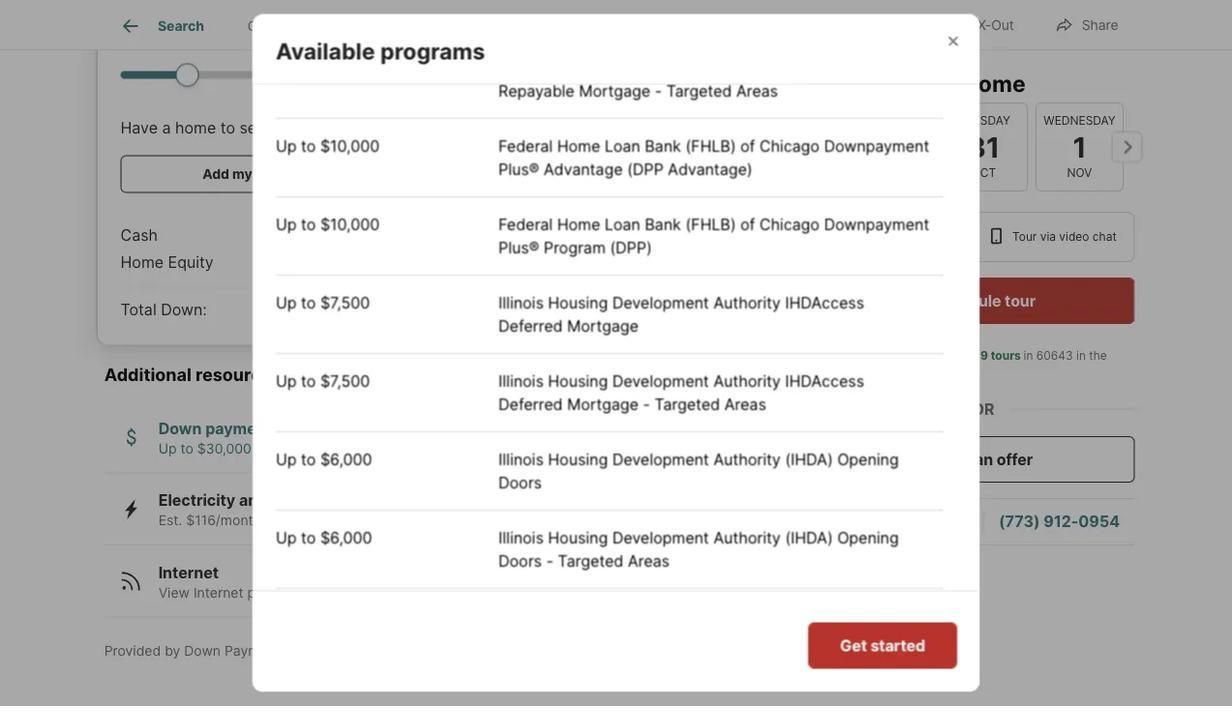 Task type: vqa. For each thing, say whether or not it's contained in the screenshot.
Plus®
yes



Task type: locate. For each thing, give the bounding box(es) containing it.
development inside illinois housing development authority (ihda) opening doors
[[612, 451, 709, 470]]

5 housing from the top
[[548, 529, 608, 548]]

areas up illinois housing development authority (ihda) opening doors
[[724, 396, 766, 414]]

2 (ihda) from the top
[[785, 529, 833, 548]]

0 vertical spatial -
[[655, 82, 662, 101]]

2 vertical spatial $10,000
[[320, 216, 379, 234]]

$10,000 down the equity
[[320, 216, 379, 234]]

- up illinois housing development authority (ihda) opening doors
[[643, 396, 650, 414]]

0 vertical spatial this
[[918, 70, 960, 97]]

and right wattbuy,
[[413, 644, 437, 660]]

(ihda)
[[785, 451, 833, 470], [785, 529, 833, 548]]

1 vertical spatial $10,000
[[320, 137, 379, 156]]

development inside illinois housing development authority ihdaccess repayable mortgage - targeted areas
[[612, 59, 709, 78]]

2 up to $6,000 from the top
[[275, 529, 372, 548]]

1 ihdaccess from the top
[[785, 59, 864, 78]]

7 development from the top
[[612, 686, 709, 705]]

1 vertical spatial bank
[[645, 216, 681, 234]]

None button
[[844, 101, 932, 193], [940, 102, 1028, 192], [1035, 102, 1124, 192], [844, 101, 932, 193], [940, 102, 1028, 192], [1035, 102, 1124, 192]]

list box containing tour in person
[[832, 212, 1135, 262]]

2 deferred from the top
[[498, 396, 563, 414]]

housing inside the illinois housing development authority (ihda) opening doors - targeted areas
[[548, 529, 608, 548]]

available inside down payment assistance up to $30,000 available from 14 programs
[[255, 441, 311, 457]]

opening inside illinois housing development authority (ihda) opening doors
[[837, 451, 899, 470]]

1 vertical spatial 30
[[900, 366, 914, 380]]

up to $6,000 for illinois housing development authority ihdaccess
[[275, 686, 372, 705]]

2 up to $7,500 from the top
[[275, 372, 370, 391]]

housing for illinois housing development authority (ihda) opening doors
[[548, 451, 608, 470]]

- up (dpp
[[655, 82, 662, 101]]

to left $30,000
[[181, 441, 193, 457]]

to down the equity
[[301, 216, 316, 234]]

up down add my home equity
[[275, 216, 296, 234]]

authority up federal home loan bank (fhlb) of chicago downpayment plus® advantage (dpp advantage)
[[713, 59, 781, 78]]

3 housing from the top
[[548, 372, 608, 391]]

2 illinois from the top
[[498, 294, 543, 313]]

2 horizontal spatial -
[[655, 82, 662, 101]]

$6,000 up internet view internet plans and providers available for this home
[[320, 529, 372, 548]]

authority inside illinois housing development authority ihdaccess deferred mortgage - targeted areas
[[713, 372, 781, 391]]

1 plus® from the top
[[498, 160, 539, 179]]

up for illinois housing development authority (ihda) opening doors
[[275, 451, 296, 470]]

0 vertical spatial bank
[[645, 137, 681, 156]]

targeted up illinois housing development authority (ihda) opening doors
[[654, 396, 720, 414]]

up to $10,000 for federal home loan bank (fhlb) of chicago downpayment plus® program (dpp)
[[275, 216, 379, 234]]

1 authority from the top
[[713, 59, 781, 78]]

areas up federal home loan bank (fhlb) of chicago downpayment plus® advantage (dpp advantage)
[[736, 82, 778, 101]]

opening for illinois housing development authority (ihda) opening doors - targeted areas
[[837, 529, 899, 548]]

1 (ihda) from the top
[[785, 451, 833, 470]]

0 vertical spatial $57,000
[[360, 227, 419, 245]]

federal for program
[[498, 216, 552, 234]]

illinois housing development authority ihdaccess forgivable mortgage
[[498, 608, 864, 650]]

6 authority from the top
[[713, 608, 781, 627]]

targeted up forgivable
[[558, 552, 623, 571]]

0 vertical spatial up to $6,000
[[275, 451, 372, 470]]

to for federal home loan bank (fhlb) of chicago downpayment plus® advantage (dpp advantage)
[[301, 137, 316, 156]]

schedule
[[931, 291, 1002, 310]]

bank
[[645, 137, 681, 156], [645, 216, 681, 234]]

1 downpayment from the top
[[824, 137, 929, 156]]

home inside federal home loan bank (fhlb) of chicago downpayment plus® advantage (dpp advantage)
[[557, 137, 600, 156]]

1 vertical spatial (ihda)
[[785, 529, 833, 548]]

1 horizontal spatial this
[[918, 70, 960, 97]]

3 ihdaccess from the top
[[785, 372, 864, 391]]

1 up to $6,000 from the top
[[275, 451, 372, 470]]

1 vertical spatial downpayment
[[824, 216, 929, 234]]

tour inside button
[[1005, 291, 1036, 310]]

to down the assistance
[[301, 451, 316, 470]]

opening
[[837, 451, 899, 470], [837, 529, 899, 548]]

home down the cash
[[121, 254, 164, 273]]

home up program
[[557, 216, 600, 234]]

opening for illinois housing development authority (ihda) opening doors
[[837, 451, 899, 470]]

sell?
[[240, 119, 272, 138]]

illinois for illinois housing development authority (ihda) opening doors
[[498, 451, 543, 470]]

federal inside federal home loan bank (fhlb) of chicago downpayment plus® advantage (dpp advantage)
[[498, 137, 552, 156]]

1 vertical spatial up to $10,000
[[275, 137, 379, 156]]

of up advantage)
[[740, 137, 755, 156]]

1 housing from the top
[[548, 59, 608, 78]]

down right by
[[184, 644, 221, 660]]

authority inside illinois housing development authority ihdaccess forgivable mortgage
[[713, 608, 781, 627]]

1 vertical spatial and
[[285, 585, 309, 602]]

downpayment inside federal home loan bank (fhlb) of chicago downpayment plus® advantage (dpp advantage)
[[824, 137, 929, 156]]

3 up to $10,000 from the top
[[275, 216, 379, 234]]

1 horizontal spatial tour
[[1013, 230, 1037, 244]]

1 vertical spatial $6,000
[[320, 529, 372, 548]]

(fhlb) up advantage)
[[685, 137, 736, 156]]

30 right last
[[900, 366, 914, 380]]

share
[[1082, 17, 1119, 33]]

0 vertical spatial loan
[[604, 137, 640, 156]]

1 vertical spatial this
[[458, 585, 482, 602]]

areas for illinois housing development authority (ihda) opening doors - targeted areas
[[628, 552, 669, 571]]

deferred for illinois housing development authority ihdaccess deferred mortgage
[[498, 317, 563, 336]]

1 up to $7,500 from the top
[[275, 294, 370, 313]]

- for illinois housing development authority ihdaccess deferred mortgage - targeted areas
[[643, 396, 650, 414]]

areas inside illinois housing development authority ihdaccess deferred mortgage - targeted areas
[[724, 396, 766, 414]]

1 of from the top
[[740, 137, 755, 156]]

available programs element
[[275, 14, 508, 65]]

a right ask at the bottom right of page
[[884, 513, 893, 531]]

doors inside illinois housing development authority (ihda) opening doors
[[498, 474, 542, 493]]

0 vertical spatial 30
[[869, 130, 907, 164]]

this inside internet view internet plans and providers available for this home
[[458, 585, 482, 602]]

additional
[[104, 365, 192, 386]]

doors
[[498, 474, 542, 493], [498, 552, 542, 571]]

housing inside illinois housing development authority ihdaccess deferred mortgage
[[548, 294, 608, 313]]

0 vertical spatial up to $10,000
[[275, 59, 379, 78]]

0 vertical spatial $7,500
[[320, 294, 370, 313]]

0 vertical spatial available
[[255, 441, 311, 457]]

to up the equity
[[301, 137, 316, 156]]

and right plans
[[285, 585, 309, 602]]

loan
[[604, 137, 640, 156], [604, 216, 640, 234]]

7 authority from the top
[[713, 686, 781, 705]]

2 ihdaccess from the top
[[785, 294, 864, 313]]

authority inside illinois housing development authority (ihda) opening doors
[[713, 451, 781, 470]]

available inside internet view internet plans and providers available for this home
[[377, 585, 433, 602]]

2 $6,000 from the top
[[320, 529, 372, 548]]

internet up view
[[158, 564, 219, 583]]

up to $10,000 for illinois housing development authority ihdaccess repayable mortgage - targeted areas
[[275, 59, 379, 78]]

authority inside the illinois housing development authority (ihda) opening doors - targeted areas
[[713, 529, 781, 548]]

2 vertical spatial $6,000
[[320, 686, 372, 705]]

1 horizontal spatial available
[[377, 585, 433, 602]]

0 horizontal spatial in
[[901, 230, 912, 244]]

tour inside option
[[873, 230, 898, 244]]

0 vertical spatial tour
[[868, 70, 913, 97]]

0 horizontal spatial a
[[162, 119, 171, 138]]

1 deferred from the top
[[498, 317, 563, 336]]

internet
[[158, 564, 219, 583], [194, 585, 244, 602]]

solar up save
[[271, 492, 309, 511]]

electricity
[[158, 492, 235, 511]]

up to $10,000 down 'overview' tab
[[275, 59, 379, 78]]

illinois for illinois housing development authority ihdaccess forgivable mortgage
[[498, 608, 543, 627]]

development for illinois housing development authority ihdaccess deferred mortgage
[[612, 294, 709, 313]]

to left (20%)
[[301, 294, 316, 313]]

in left person
[[901, 230, 912, 244]]

1 vertical spatial deferred
[[498, 396, 563, 414]]

housing for illinois housing development authority ihdaccess forgivable mortgage
[[548, 608, 608, 627]]

31
[[968, 130, 1000, 164]]

up
[[275, 59, 296, 78], [275, 137, 296, 156], [275, 216, 296, 234], [275, 294, 296, 313], [275, 372, 296, 391], [158, 441, 177, 457], [275, 451, 296, 470], [275, 529, 296, 548], [275, 686, 296, 705]]

2 vertical spatial and
[[413, 644, 437, 660]]

loan inside federal home loan bank (fhlb) of chicago downpayment plus® program (dpp)
[[604, 216, 640, 234]]

0 horizontal spatial and
[[239, 492, 268, 511]]

0 vertical spatial $6,000
[[320, 451, 372, 470]]

development inside illinois housing development authority ihdaccess
[[612, 686, 709, 705]]

wednesday
[[1043, 114, 1116, 128]]

authority
[[713, 59, 781, 78], [713, 294, 781, 313], [713, 372, 781, 391], [713, 451, 781, 470], [713, 529, 781, 548], [713, 608, 781, 627], [713, 686, 781, 705]]

authority down illinois housing development authority ihdaccess forgivable mortgage
[[713, 686, 781, 705]]

tour for tour via video chat
[[1013, 230, 1037, 244]]

home inside button
[[255, 167, 292, 183]]

this
[[918, 70, 960, 97], [458, 585, 482, 602]]

development inside illinois housing development authority ihdaccess forgivable mortgage
[[612, 608, 709, 627]]

illinois for illinois housing development authority ihdaccess
[[498, 686, 543, 705]]

1 federal from the top
[[498, 137, 552, 156]]

go
[[832, 70, 863, 97]]

this up tuesday at top
[[918, 70, 960, 97]]

overview
[[248, 18, 308, 34]]

doors for illinois housing development authority (ihda) opening doors - targeted areas
[[498, 552, 542, 571]]

(ihda) inside illinois housing development authority (ihda) opening doors
[[785, 451, 833, 470]]

home up advantage
[[557, 137, 600, 156]]

housing inside illinois housing development authority ihdaccess forgivable mortgage
[[548, 608, 608, 627]]

mortgage inside illinois housing development authority ihdaccess deferred mortgage
[[567, 317, 638, 336]]

illinois housing development authority ihdaccess repayable mortgage - targeted areas
[[498, 59, 864, 101]]

illinois inside illinois housing development authority (ihda) opening doors
[[498, 451, 543, 470]]

up left $116
[[275, 529, 296, 548]]

illinois
[[498, 59, 543, 78], [498, 294, 543, 313], [498, 372, 543, 391], [498, 451, 543, 470], [498, 529, 543, 548], [498, 608, 543, 627], [498, 686, 543, 705]]

(dpp
[[627, 160, 663, 179]]

tour right schedule
[[1005, 291, 1036, 310]]

started
[[870, 636, 925, 655]]

0 horizontal spatial available
[[255, 441, 311, 457]]

2 doors from the top
[[498, 552, 542, 571]]

2 loan from the top
[[604, 216, 640, 234]]

to right save
[[301, 529, 316, 548]]

ihdaccess
[[785, 59, 864, 78], [785, 294, 864, 313], [785, 372, 864, 391], [785, 608, 864, 627], [785, 686, 864, 705]]

1 vertical spatial opening
[[837, 529, 899, 548]]

- up forgivable
[[546, 552, 553, 571]]

1 $10,000 from the top
[[320, 59, 379, 78]]

30 down monday
[[869, 130, 907, 164]]

2 vertical spatial areas
[[628, 552, 669, 571]]

areas for illinois housing development authority ihdaccess deferred mortgage - targeted areas
[[724, 396, 766, 414]]

1 chicago from the top
[[759, 137, 819, 156]]

ihdaccess for illinois housing development authority ihdaccess forgivable mortgage
[[785, 608, 864, 627]]

(fhlb) for (dpp)
[[685, 216, 736, 234]]

illinois for illinois housing development authority ihdaccess repayable mortgage - targeted areas
[[498, 59, 543, 78]]

of
[[740, 137, 755, 156], [740, 216, 755, 234]]

to inside '$57,000 (20%)' tooltip
[[220, 119, 235, 138]]

none text field inside '$57,000 (20%)' tooltip
[[137, 0, 298, 20]]

0 vertical spatial home
[[557, 137, 600, 156]]

1 vertical spatial -
[[643, 396, 650, 414]]

ask
[[852, 513, 881, 531]]

down payment assistance up to $30,000 available from 14 programs
[[158, 420, 428, 457]]

0 vertical spatial (fhlb)
[[685, 137, 736, 156]]

bank inside federal home loan bank (fhlb) of chicago downpayment plus® advantage (dpp advantage)
[[645, 137, 681, 156]]

oct
[[971, 166, 996, 180]]

and inside internet view internet plans and providers available for this home
[[285, 585, 309, 602]]

housing inside illinois housing development authority (ihda) opening doors
[[548, 451, 608, 470]]

None text field
[[330, 0, 401, 20]]

next image
[[1112, 132, 1143, 163]]

0 vertical spatial of
[[740, 137, 755, 156]]

wednesday 1 nov
[[1043, 114, 1116, 180]]

areas inside the illinois housing development authority (ihda) opening doors - targeted areas
[[628, 552, 669, 571]]

home right the my
[[255, 167, 292, 183]]

a
[[162, 119, 171, 138], [884, 513, 893, 531]]

5 authority from the top
[[713, 529, 781, 548]]

2 chicago from the top
[[759, 216, 819, 234]]

authority inside illinois housing development authority ihdaccess repayable mortgage - targeted areas
[[713, 59, 781, 78]]

authority down illinois housing development authority ihdaccess deferred mortgage - targeted areas
[[713, 451, 781, 470]]

programs inside down payment assistance up to $30,000 available from 14 programs
[[367, 441, 428, 457]]

tour up monday
[[868, 70, 913, 97]]

0 horizontal spatial tour
[[868, 70, 913, 97]]

out
[[992, 17, 1014, 33]]

a for have
[[162, 119, 171, 138]]

mortgage inside illinois housing development authority ihdaccess repayable mortgage - targeted areas
[[579, 82, 650, 101]]

2 $7,500 from the top
[[320, 372, 370, 391]]

3 $6,000 from the top
[[320, 686, 372, 705]]

0 horizontal spatial -
[[546, 552, 553, 571]]

total
[[121, 301, 157, 320]]

2 tour from the left
[[1013, 230, 1037, 244]]

federal up program
[[498, 216, 552, 234]]

$10,000 up the equity
[[320, 137, 379, 156]]

authority for illinois housing development authority ihdaccess deferred mortgage - targeted areas
[[713, 372, 781, 391]]

to for illinois housing development authority ihdaccess deferred mortgage
[[301, 294, 316, 313]]

6 illinois from the top
[[498, 608, 543, 627]]

have a home to sell?
[[121, 119, 272, 138]]

1 vertical spatial available
[[377, 585, 433, 602]]

bank up (dpp)
[[645, 216, 681, 234]]

tour left the via
[[1013, 230, 1037, 244]]

0 vertical spatial opening
[[837, 451, 899, 470]]

4 housing from the top
[[548, 451, 608, 470]]

2 horizontal spatial in
[[1077, 349, 1086, 363]]

up up resources
[[275, 294, 296, 313]]

1 horizontal spatial in
[[1024, 349, 1034, 363]]

of inside federal home loan bank (fhlb) of chicago downpayment plus® program (dpp)
[[740, 216, 755, 234]]

0 vertical spatial and
[[239, 492, 268, 511]]

development for illinois housing development authority ihdaccess repayable mortgage - targeted areas
[[612, 59, 709, 78]]

programs
[[380, 37, 485, 64], [367, 441, 428, 457]]

home up add
[[175, 119, 216, 138]]

(fhlb) down advantage)
[[685, 216, 736, 234]]

0 vertical spatial doors
[[498, 474, 542, 493]]

ihdaccess for illinois housing development authority ihdaccess deferred mortgage - targeted areas
[[785, 372, 864, 391]]

illinois for illinois housing development authority ihdaccess deferred mortgage
[[498, 294, 543, 313]]

a inside '$57,000 (20%)' tooltip
[[162, 119, 171, 138]]

areas inside illinois housing development authority ihdaccess repayable mortgage - targeted areas
[[736, 82, 778, 101]]

30
[[869, 130, 907, 164], [900, 366, 914, 380]]

ihdaccess inside illinois housing development authority ihdaccess deferred mortgage
[[785, 294, 864, 313]]

illinois inside illinois housing development authority ihdaccess deferred mortgage - targeted areas
[[498, 372, 543, 391]]

programs inside available programs element
[[380, 37, 485, 64]]

home inside federal home loan bank (fhlb) of chicago downpayment plus® program (dpp)
[[557, 216, 600, 234]]

development inside illinois housing development authority ihdaccess deferred mortgage - targeted areas
[[612, 372, 709, 391]]

loan up (dpp)
[[604, 216, 640, 234]]

equity
[[295, 167, 337, 183]]

get
[[840, 636, 867, 655]]

$57,000 for $57,000
[[360, 227, 419, 245]]

bank inside federal home loan bank (fhlb) of chicago downpayment plus® program (dpp)
[[645, 216, 681, 234]]

1 horizontal spatial -
[[643, 396, 650, 414]]

solar right rooftop
[[418, 513, 449, 530]]

2 of from the top
[[740, 216, 755, 234]]

authority down illinois housing development authority ihdaccess deferred mortgage
[[713, 372, 781, 391]]

housing inside illinois housing development authority ihdaccess deferred mortgage - targeted areas
[[548, 372, 608, 391]]

1 vertical spatial loan
[[604, 216, 640, 234]]

1 up to $10,000 from the top
[[275, 59, 379, 78]]

resources
[[196, 365, 281, 386]]

$6,000 down resource,
[[320, 686, 372, 705]]

this right for
[[458, 585, 482, 602]]

2 vertical spatial home
[[121, 254, 164, 273]]

0 vertical spatial solar
[[271, 492, 309, 511]]

illinois inside illinois housing development authority ihdaccess
[[498, 686, 543, 705]]

home inside internet view internet plans and providers available for this home
[[486, 585, 521, 602]]

development inside illinois housing development authority ihdaccess deferred mortgage
[[612, 294, 709, 313]]

downpayment for federal home loan bank (fhlb) of chicago downpayment plus® advantage (dpp advantage)
[[824, 137, 929, 156]]

1 bank from the top
[[645, 137, 681, 156]]

plus® left advantage
[[498, 160, 539, 179]]

up left $30,000
[[158, 441, 177, 457]]

2 housing from the top
[[548, 294, 608, 313]]

2 bank from the top
[[645, 216, 681, 234]]

3 illinois from the top
[[498, 372, 543, 391]]

0 horizontal spatial this
[[458, 585, 482, 602]]

up to $6,000 down resource,
[[275, 686, 372, 705]]

1 $7,500 from the top
[[320, 294, 370, 313]]

nov
[[1067, 166, 1092, 180]]

available for internet
[[377, 585, 433, 602]]

- inside illinois housing development authority ihdaccess repayable mortgage - targeted areas
[[655, 82, 662, 101]]

0 vertical spatial targeted
[[666, 82, 732, 101]]

2 $10,000 from the top
[[320, 137, 379, 156]]

targeted for illinois housing development authority ihdaccess repayable mortgage - targeted areas
[[666, 82, 732, 101]]

tour left person
[[873, 230, 898, 244]]

in right tours
[[1024, 349, 1034, 363]]

1 vertical spatial home
[[557, 216, 600, 234]]

1 vertical spatial $57,000
[[291, 300, 362, 321]]

of inside federal home loan bank (fhlb) of chicago downpayment plus® advantage (dpp advantage)
[[740, 137, 755, 156]]

2 downpayment from the top
[[824, 216, 929, 234]]

housing for illinois housing development authority ihdaccess deferred mortgage - targeted areas
[[548, 372, 608, 391]]

0 vertical spatial $10,000
[[320, 59, 379, 78]]

up to $10,000 down the equity
[[275, 216, 379, 234]]

monday
[[863, 114, 913, 128]]

4 ihdaccess from the top
[[785, 608, 864, 627]]

(773) 912-0954
[[999, 513, 1120, 531]]

to
[[301, 59, 316, 78], [220, 119, 235, 138], [301, 137, 316, 156], [301, 216, 316, 234], [301, 294, 316, 313], [301, 372, 316, 391], [181, 441, 193, 457], [301, 451, 316, 470], [301, 529, 316, 548], [301, 686, 316, 705]]

downpayment inside federal home loan bank (fhlb) of chicago downpayment plus® program (dpp)
[[824, 216, 929, 234]]

1 vertical spatial doors
[[498, 552, 542, 571]]

illinois housing development authority ihdaccess deferred mortgage - targeted areas
[[498, 372, 864, 414]]

illinois housing development authority ihdaccess deferred mortgage
[[498, 294, 864, 336]]

of down advantage)
[[740, 216, 755, 234]]

ihdaccess inside illinois housing development authority ihdaccess
[[785, 686, 864, 705]]

up inside down payment assistance up to $30,000 available from 14 programs
[[158, 441, 177, 457]]

to left the sell?
[[220, 119, 235, 138]]

illinois inside illinois housing development authority ihdaccess repayable mortgage - targeted areas
[[498, 59, 543, 78]]

plus® for federal home loan bank (fhlb) of chicago downpayment plus® advantage (dpp advantage)
[[498, 160, 539, 179]]

2 up to $10,000 from the top
[[275, 137, 379, 156]]

available programs dialog
[[252, 0, 980, 707]]

- for illinois housing development authority ihdaccess repayable mortgage - targeted areas
[[655, 82, 662, 101]]

0 vertical spatial down
[[158, 420, 202, 439]]

targeted inside illinois housing development authority ihdaccess deferred mortgage - targeted areas
[[654, 396, 720, 414]]

1 vertical spatial $7,500
[[320, 372, 370, 391]]

available
[[255, 441, 311, 457], [377, 585, 433, 602]]

(ihda) inside the illinois housing development authority (ihda) opening doors - targeted areas
[[785, 529, 833, 548]]

bank up (dpp
[[645, 137, 681, 156]]

doors inside the illinois housing development authority (ihda) opening doors - targeted areas
[[498, 552, 542, 571]]

up to $7,500 for illinois housing development authority ihdaccess deferred mortgage
[[275, 294, 370, 313]]

6 development from the top
[[612, 608, 709, 627]]

chicago inside federal home loan bank (fhlb) of chicago downpayment plus® advantage (dpp advantage)
[[759, 137, 819, 156]]

2 opening from the top
[[837, 529, 899, 548]]

chicago inside federal home loan bank (fhlb) of chicago downpayment plus® program (dpp)
[[759, 216, 819, 234]]

home
[[557, 137, 600, 156], [557, 216, 600, 234], [121, 254, 164, 273]]

$10,000 down 'overview' tab
[[320, 59, 379, 78]]

0 vertical spatial plus®
[[498, 160, 539, 179]]

5 development from the top
[[612, 529, 709, 548]]

5 illinois from the top
[[498, 529, 543, 548]]

downpayment down monday
[[824, 137, 929, 156]]

providers
[[313, 585, 373, 602]]

authority down federal home loan bank (fhlb) of chicago downpayment plus® program (dpp)
[[713, 294, 781, 313]]

2 (fhlb) from the top
[[685, 216, 736, 234]]

30 inside the "in the last 30 days"
[[900, 366, 914, 380]]

up to $6,000
[[275, 451, 372, 470], [275, 529, 372, 548], [275, 686, 372, 705]]

(fhlb) inside federal home loan bank (fhlb) of chicago downpayment plus® advantage (dpp advantage)
[[685, 137, 736, 156]]

$57,000 up $0 on the left of page
[[360, 227, 419, 245]]

and up $116/month,
[[239, 492, 268, 511]]

1 vertical spatial tour
[[1005, 291, 1036, 310]]

1
[[1073, 130, 1086, 164]]

loan inside federal home loan bank (fhlb) of chicago downpayment plus® advantage (dpp advantage)
[[604, 137, 640, 156]]

housing inside illinois housing development authority ihdaccess repayable mortgage - targeted areas
[[548, 59, 608, 78]]

up up the assistance
[[275, 372, 296, 391]]

illinois for illinois housing development authority (ihda) opening doors - targeted areas
[[498, 529, 543, 548]]

0 vertical spatial federal
[[498, 137, 552, 156]]

plus® inside federal home loan bank (fhlb) of chicago downpayment plus® program (dpp)
[[498, 239, 539, 258]]

down up $30,000
[[158, 420, 202, 439]]

mortgage inside illinois housing development authority ihdaccess forgivable mortgage
[[578, 631, 650, 650]]

2 plus® from the top
[[498, 239, 539, 258]]

1 $6,000 from the top
[[320, 451, 372, 470]]

down inside down payment assistance up to $30,000 available from 14 programs
[[158, 420, 202, 439]]

authority inside illinois housing development authority ihdaccess deferred mortgage
[[713, 294, 781, 313]]

areas up illinois housing development authority ihdaccess forgivable mortgage
[[628, 552, 669, 571]]

0 vertical spatial areas
[[736, 82, 778, 101]]

up to $6,000 down the assistance
[[275, 451, 372, 470]]

ihdaccess inside illinois housing development authority ihdaccess deferred mortgage - targeted areas
[[785, 372, 864, 391]]

0 vertical spatial programs
[[380, 37, 485, 64]]

deferred inside illinois housing development authority ihdaccess deferred mortgage
[[498, 317, 563, 336]]

4 authority from the top
[[713, 451, 781, 470]]

targeted up federal home loan bank (fhlb) of chicago downpayment plus® advantage (dpp advantage)
[[666, 82, 732, 101]]

0 vertical spatial (ihda)
[[785, 451, 833, 470]]

development for illinois housing development authority ihdaccess
[[612, 686, 709, 705]]

go tour this home
[[832, 70, 1026, 97]]

federal down repayable
[[498, 137, 552, 156]]

authority down illinois housing development authority (ihda) opening doors
[[713, 529, 781, 548]]

federal inside federal home loan bank (fhlb) of chicago downpayment plus® program (dpp)
[[498, 216, 552, 234]]

1 development from the top
[[612, 59, 709, 78]]

2 development from the top
[[612, 294, 709, 313]]

1 vertical spatial a
[[884, 513, 893, 531]]

or
[[973, 400, 995, 419]]

7 housing from the top
[[548, 686, 608, 705]]

$10,000 for illinois housing development authority ihdaccess repayable mortgage - targeted areas
[[320, 59, 379, 78]]

1 opening from the top
[[837, 451, 899, 470]]

solar
[[271, 492, 309, 511], [418, 513, 449, 530]]

$57,000 (20%)
[[291, 300, 419, 321]]

authority down the illinois housing development authority (ihda) opening doors - targeted areas
[[713, 608, 781, 627]]

in left the in the right of the page
[[1077, 349, 1086, 363]]

plus® inside federal home loan bank (fhlb) of chicago downpayment plus® advantage (dpp advantage)
[[498, 160, 539, 179]]

$6,000 down the assistance
[[320, 451, 372, 470]]

1 doors from the top
[[498, 474, 542, 493]]

development for illinois housing development authority (ihda) opening doors - targeted areas
[[612, 529, 709, 548]]

downpayment down monday 30
[[824, 216, 929, 234]]

authority inside illinois housing development authority ihdaccess
[[713, 686, 781, 705]]

federal
[[498, 137, 552, 156], [498, 216, 552, 234]]

0 vertical spatial a
[[162, 119, 171, 138]]

7 illinois from the top
[[498, 686, 543, 705]]

targeted inside the illinois housing development authority (ihda) opening doors - targeted areas
[[558, 552, 623, 571]]

deferred inside illinois housing development authority ihdaccess deferred mortgage - targeted areas
[[498, 396, 563, 414]]

1 (fhlb) from the top
[[685, 137, 736, 156]]

a right have
[[162, 119, 171, 138]]

the
[[1089, 349, 1107, 363]]

targeted inside illinois housing development authority ihdaccess repayable mortgage - targeted areas
[[666, 82, 732, 101]]

up down 'overview' tab
[[275, 59, 296, 78]]

illinois inside illinois housing development authority ihdaccess deferred mortgage
[[498, 294, 543, 313]]

6 housing from the top
[[548, 608, 608, 627]]

illinois inside illinois housing development authority ihdaccess forgivable mortgage
[[498, 608, 543, 627]]

1 vertical spatial up to $6,000
[[275, 529, 372, 548]]

home for program
[[557, 216, 600, 234]]

tour in person option
[[832, 212, 973, 262]]

ihdaccess inside illinois housing development authority ihdaccess repayable mortgage - targeted areas
[[785, 59, 864, 78]]

home up forgivable
[[486, 585, 521, 602]]

up to $6,000 up internet view internet plans and providers available for this home
[[275, 529, 372, 548]]

up to $7,500
[[275, 294, 370, 313], [275, 372, 370, 391]]

1 vertical spatial (fhlb)
[[685, 216, 736, 234]]

0 horizontal spatial tour
[[873, 230, 898, 244]]

2 authority from the top
[[713, 294, 781, 313]]

illinois inside the illinois housing development authority (ihda) opening doors - targeted areas
[[498, 529, 543, 548]]

loan up (dpp
[[604, 137, 640, 156]]

up to $10,000 up the equity
[[275, 137, 379, 156]]

0 vertical spatial deferred
[[498, 317, 563, 336]]

1 illinois from the top
[[498, 59, 543, 78]]

to down provided by down payment resource, wattbuy, and allconnect
[[301, 686, 316, 705]]

$7,500
[[320, 294, 370, 313], [320, 372, 370, 391]]

up to $6,000 for illinois housing development authority (ihda) opening doors
[[275, 451, 372, 470]]

to inside down payment assistance up to $30,000 available from 14 programs
[[181, 441, 193, 457]]

4 illinois from the top
[[498, 451, 543, 470]]

1 horizontal spatial a
[[884, 513, 893, 531]]

1 vertical spatial targeted
[[654, 396, 720, 414]]

to for federal home loan bank (fhlb) of chicago downpayment plus® program (dpp)
[[301, 216, 316, 234]]

0 vertical spatial downpayment
[[824, 137, 929, 156]]

development inside the illinois housing development authority (ihda) opening doors - targeted areas
[[612, 529, 709, 548]]

1 vertical spatial chicago
[[759, 216, 819, 234]]

ihdaccess for illinois housing development authority ihdaccess
[[785, 686, 864, 705]]

ihdaccess inside illinois housing development authority ihdaccess forgivable mortgage
[[785, 608, 864, 627]]

3 up to $6,000 from the top
[[275, 686, 372, 705]]

1 vertical spatial of
[[740, 216, 755, 234]]

- inside the illinois housing development authority (ihda) opening doors - targeted areas
[[546, 552, 553, 571]]

up down provided by down payment resource, wattbuy, and allconnect
[[275, 686, 296, 705]]

1 vertical spatial up to $7,500
[[275, 372, 370, 391]]

3 $10,000 from the top
[[320, 216, 379, 234]]

(fhlb) inside federal home loan bank (fhlb) of chicago downpayment plus® program (dpp)
[[685, 216, 736, 234]]

tab list
[[97, 0, 739, 49]]

up up add my home equity
[[275, 137, 296, 156]]

2 federal from the top
[[498, 216, 552, 234]]

1 tour from the left
[[873, 230, 898, 244]]

to down 'overview' tab
[[301, 59, 316, 78]]

1 vertical spatial plus®
[[498, 239, 539, 258]]

tab
[[330, 3, 475, 49], [475, 3, 630, 49], [630, 3, 724, 49]]

available for assistance
[[255, 441, 311, 457]]

0 vertical spatial chicago
[[759, 137, 819, 156]]

None text field
[[137, 0, 298, 20]]

1 vertical spatial areas
[[724, 396, 766, 414]]

plus® left program
[[498, 239, 539, 258]]

person
[[914, 230, 954, 244]]

0 vertical spatial up to $7,500
[[275, 294, 370, 313]]

2 vertical spatial up to $6,000
[[275, 686, 372, 705]]

to for illinois housing development authority (ihda) opening doors
[[301, 451, 316, 470]]

available down the assistance
[[255, 441, 311, 457]]

tour inside option
[[1013, 230, 1037, 244]]

4 development from the top
[[612, 451, 709, 470]]

assistance
[[276, 420, 358, 439]]

0 vertical spatial internet
[[158, 564, 219, 583]]

list box
[[832, 212, 1135, 262]]

- inside illinois housing development authority ihdaccess deferred mortgage - targeted areas
[[643, 396, 650, 414]]

2 vertical spatial targeted
[[558, 552, 623, 571]]

downpayment for federal home loan bank (fhlb) of chicago downpayment plus® program (dpp)
[[824, 216, 929, 234]]

internet right view
[[194, 585, 244, 602]]

2 vertical spatial up to $10,000
[[275, 216, 379, 234]]

up for federal home loan bank (fhlb) of chicago downpayment plus® advantage (dpp advantage)
[[275, 137, 296, 156]]

3 tab from the left
[[630, 3, 724, 49]]

2 vertical spatial -
[[546, 552, 553, 571]]

tour for go
[[868, 70, 913, 97]]

1 vertical spatial programs
[[367, 441, 428, 457]]

3 development from the top
[[612, 372, 709, 391]]

1 vertical spatial solar
[[418, 513, 449, 530]]

mortgage inside illinois housing development authority ihdaccess deferred mortgage - targeted areas
[[567, 396, 638, 414]]

available left for
[[377, 585, 433, 602]]

illinois housing development authority (ihda) opening doors
[[498, 451, 899, 493]]

5 ihdaccess from the top
[[785, 686, 864, 705]]

housing inside illinois housing development authority ihdaccess
[[548, 686, 608, 705]]

$57,000 left (20%)
[[291, 300, 362, 321]]

1 horizontal spatial and
[[285, 585, 309, 602]]

$6,000 for illinois housing development authority (ihda) opening doors - targeted areas
[[320, 529, 372, 548]]

1 horizontal spatial tour
[[1005, 291, 1036, 310]]

up down the assistance
[[275, 451, 296, 470]]

to up the assistance
[[301, 372, 316, 391]]

3 authority from the top
[[713, 372, 781, 391]]

mortgage for illinois housing development authority ihdaccess deferred mortgage - targeted areas
[[567, 396, 638, 414]]

1 loan from the top
[[604, 137, 640, 156]]

mortgage
[[579, 82, 650, 101], [567, 317, 638, 336], [567, 396, 638, 414], [578, 631, 650, 650]]

1 vertical spatial federal
[[498, 216, 552, 234]]

-
[[655, 82, 662, 101], [643, 396, 650, 414], [546, 552, 553, 571]]

development for illinois housing development authority (ihda) opening doors
[[612, 451, 709, 470]]

opening inside the illinois housing development authority (ihda) opening doors - targeted areas
[[837, 529, 899, 548]]

up for illinois housing development authority (ihda) opening doors - targeted areas
[[275, 529, 296, 548]]



Task type: describe. For each thing, give the bounding box(es) containing it.
schedule tour
[[931, 291, 1036, 310]]

advantage)
[[668, 160, 752, 179]]

0954
[[1079, 513, 1120, 531]]

none text field inside '$57,000 (20%)' tooltip
[[330, 0, 401, 20]]

last
[[877, 366, 896, 380]]

2 horizontal spatial and
[[413, 644, 437, 660]]

wattbuy,
[[352, 644, 409, 660]]

bank for (dpp
[[645, 137, 681, 156]]

provided
[[104, 644, 161, 660]]

authority for illinois housing development authority (ihda) opening doors - targeted areas
[[713, 529, 781, 548]]

search link
[[119, 15, 204, 38]]

illinois for illinois housing development authority ihdaccess deferred mortgage - targeted areas
[[498, 372, 543, 391]]

targeted for illinois housing development authority (ihda) opening doors - targeted areas
[[558, 552, 623, 571]]

for
[[437, 585, 455, 602]]

advantage
[[543, 160, 622, 179]]

illinois housing development authority (ihda) opening doors - targeted areas
[[498, 529, 899, 571]]

a for ask
[[884, 513, 893, 531]]

plans
[[247, 585, 282, 602]]

in inside tour in person option
[[901, 230, 912, 244]]

14
[[349, 441, 364, 457]]

2 tab from the left
[[475, 3, 630, 49]]

up to $7,500 for illinois housing development authority ihdaccess deferred mortgage - targeted areas
[[275, 372, 370, 391]]

authority for illinois housing development authority ihdaccess deferred mortgage
[[713, 294, 781, 313]]

resource,
[[284, 644, 348, 660]]

video
[[1060, 230, 1090, 244]]

federal home loan bank (fhlb) of chicago downpayment plus® advantage (dpp advantage)
[[498, 137, 929, 179]]

available programs
[[275, 37, 485, 64]]

and inside electricity and solar est. $116/month, save                  $116 with rooftop solar
[[239, 492, 268, 511]]

Down Payment Slider range field
[[121, 63, 419, 86]]

areas for illinois housing development authority ihdaccess repayable mortgage - targeted areas
[[736, 82, 778, 101]]

tour via video chat option
[[973, 212, 1135, 262]]

ihdaccess for illinois housing development authority ihdaccess deferred mortgage
[[785, 294, 864, 313]]

ask a question
[[852, 513, 964, 531]]

$10,000 for federal home loan bank (fhlb) of chicago downpayment plus® program (dpp)
[[320, 216, 379, 234]]

agents
[[915, 349, 952, 363]]

authority for illinois housing development authority ihdaccess repayable mortgage - targeted areas
[[713, 59, 781, 78]]

loan for (dpp)
[[604, 216, 640, 234]]

est.
[[158, 513, 182, 530]]

mortgage for illinois housing development authority ihdaccess deferred mortgage
[[567, 317, 638, 336]]

share button
[[1039, 4, 1135, 44]]

to for illinois housing development authority (ihda) opening doors - targeted areas
[[301, 529, 316, 548]]

up for illinois housing development authority ihdaccess
[[275, 686, 296, 705]]

in inside the "in the last 30 days"
[[1077, 349, 1086, 363]]

$30,000
[[197, 441, 252, 457]]

additional resources
[[104, 365, 281, 386]]

tab list containing search
[[97, 0, 739, 49]]

tuesday 31 oct
[[957, 114, 1010, 180]]

30 inside monday 30
[[869, 130, 907, 164]]

authority for illinois housing development authority ihdaccess forgivable mortgage
[[713, 608, 781, 627]]

$6,000 for illinois housing development authority ihdaccess
[[320, 686, 372, 705]]

tour for tour in person
[[873, 230, 898, 244]]

offer
[[997, 450, 1033, 469]]

- for illinois housing development authority (ihda) opening doors - targeted areas
[[546, 552, 553, 571]]

rooftop
[[367, 513, 414, 530]]

$7,500 for illinois housing development authority ihdaccess deferred mortgage - targeted areas
[[320, 372, 370, 391]]

federal for advantage
[[498, 137, 552, 156]]

chicago for (dpp
[[759, 137, 819, 156]]

development for illinois housing development authority ihdaccess deferred mortgage - targeted areas
[[612, 372, 709, 391]]

allconnect
[[440, 644, 510, 660]]

payment
[[225, 644, 281, 660]]

deferred for illinois housing development authority ihdaccess deferred mortgage - targeted areas
[[498, 396, 563, 414]]

1 horizontal spatial solar
[[418, 513, 449, 530]]

get started button
[[808, 623, 957, 669]]

(ihda) for illinois housing development authority (ihda) opening doors
[[785, 451, 833, 470]]

mortgage for illinois housing development authority ihdaccess repayable mortgage - targeted areas
[[579, 82, 650, 101]]

with
[[336, 513, 363, 530]]

days
[[917, 366, 944, 380]]

add
[[203, 167, 229, 183]]

from
[[315, 441, 345, 457]]

bank for (dpp)
[[645, 216, 681, 234]]

chat
[[1093, 230, 1117, 244]]

housing for illinois housing development authority (ihda) opening doors - targeted areas
[[548, 529, 608, 548]]

federal home loan bank (fhlb) of chicago downpayment plus® program (dpp)
[[498, 216, 929, 258]]

tour via video chat
[[1013, 230, 1117, 244]]

to for illinois housing development authority ihdaccess
[[301, 686, 316, 705]]

start an offer
[[934, 450, 1033, 469]]

ask a question link
[[852, 513, 964, 531]]

$10,000 for federal home loan bank (fhlb) of chicago downpayment plus® advantage (dpp advantage)
[[320, 137, 379, 156]]

$116/month,
[[186, 513, 265, 530]]

home up tuesday at top
[[965, 70, 1026, 97]]

of for (dpp
[[740, 137, 755, 156]]

housing for illinois housing development authority ihdaccess
[[548, 686, 608, 705]]

tuesday
[[957, 114, 1010, 128]]

monday 30
[[863, 114, 913, 164]]

get started
[[840, 636, 925, 655]]

$57,000 for $57,000 (20%)
[[291, 300, 362, 321]]

ihdaccess for illinois housing development authority ihdaccess repayable mortgage - targeted areas
[[785, 59, 864, 78]]

(ihda) for illinois housing development authority (ihda) opening doors - targeted areas
[[785, 529, 833, 548]]

payment
[[205, 420, 272, 439]]

tours
[[991, 349, 1021, 363]]

doors for illinois housing development authority (ihda) opening doors
[[498, 474, 542, 493]]

home equity
[[121, 254, 214, 273]]

(20%)
[[367, 300, 419, 321]]

up for illinois housing development authority ihdaccess deferred mortgage - targeted areas
[[275, 372, 296, 391]]

chicago for (dpp)
[[759, 216, 819, 234]]

$6,000 for illinois housing development authority (ihda) opening doors
[[320, 451, 372, 470]]

housing for illinois housing development authority ihdaccess deferred mortgage
[[548, 294, 608, 313]]

down:
[[161, 301, 207, 320]]

up for illinois housing development authority ihdaccess repayable mortgage - targeted areas
[[275, 59, 296, 78]]

development for illinois housing development authority ihdaccess forgivable mortgage
[[612, 608, 709, 627]]

tour for schedule
[[1005, 291, 1036, 310]]

housing for illinois housing development authority ihdaccess repayable mortgage - targeted areas
[[548, 59, 608, 78]]

question
[[897, 513, 964, 531]]

plus® for federal home loan bank (fhlb) of chicago downpayment plus® program (dpp)
[[498, 239, 539, 258]]

x-out button
[[934, 4, 1031, 44]]

(773)
[[999, 513, 1040, 531]]

home inside '$57,000 (20%)' tooltip
[[121, 254, 164, 273]]

an
[[975, 450, 993, 469]]

add my home equity
[[203, 167, 337, 183]]

$7,500 for illinois housing development authority ihdaccess deferred mortgage
[[320, 294, 370, 313]]

(dpp)
[[610, 239, 652, 258]]

available
[[275, 37, 375, 64]]

home for advantage
[[557, 137, 600, 156]]

(773) 912-0954 link
[[999, 513, 1120, 531]]

in the last 30 days
[[877, 349, 1111, 380]]

electricity and solar est. $116/month, save                  $116 with rooftop solar
[[158, 492, 449, 530]]

60643
[[1037, 349, 1073, 363]]

1 tab from the left
[[330, 3, 475, 49]]

$116
[[303, 513, 332, 530]]

repayable
[[498, 82, 574, 101]]

19
[[975, 349, 988, 363]]

schedule tour button
[[832, 278, 1135, 324]]

x-out
[[978, 17, 1014, 33]]

led
[[956, 349, 972, 363]]

to for illinois housing development authority ihdaccess deferred mortgage - targeted areas
[[301, 372, 316, 391]]

tour in person
[[873, 230, 954, 244]]

up to $10,000 for federal home loan bank (fhlb) of chicago downpayment plus® advantage (dpp advantage)
[[275, 137, 379, 156]]

overview tab
[[226, 3, 330, 49]]

cash
[[121, 227, 158, 245]]

redfin agents led 19 tours in 60643
[[877, 349, 1073, 363]]

1 vertical spatial internet
[[194, 585, 244, 602]]

have
[[121, 119, 158, 138]]

up for federal home loan bank (fhlb) of chicago downpayment plus® program (dpp)
[[275, 216, 296, 234]]

start an offer button
[[832, 437, 1135, 483]]

targeted for illinois housing development authority ihdaccess deferred mortgage - targeted areas
[[654, 396, 720, 414]]

add my home equity button
[[121, 156, 419, 194]]

search
[[158, 18, 204, 34]]

mortgage for illinois housing development authority ihdaccess forgivable mortgage
[[578, 631, 650, 650]]

912-
[[1044, 513, 1079, 531]]

to for illinois housing development authority ihdaccess repayable mortgage - targeted areas
[[301, 59, 316, 78]]

illinois housing development authority ihdaccess
[[498, 686, 864, 707]]

authority for illinois housing development authority (ihda) opening doors
[[713, 451, 781, 470]]

program
[[543, 239, 605, 258]]

authority for illinois housing development authority ihdaccess
[[713, 686, 781, 705]]

$57,000 (20%) tooltip
[[97, 0, 802, 346]]

redfin
[[877, 349, 912, 363]]

start
[[934, 450, 972, 469]]

up for illinois housing development authority ihdaccess deferred mortgage
[[275, 294, 296, 313]]

total down:
[[121, 301, 207, 320]]

0 horizontal spatial solar
[[271, 492, 309, 511]]

(fhlb) for (dpp
[[685, 137, 736, 156]]

1 vertical spatial down
[[184, 644, 221, 660]]

via
[[1040, 230, 1056, 244]]

$0
[[399, 254, 419, 273]]

view
[[158, 585, 190, 602]]



